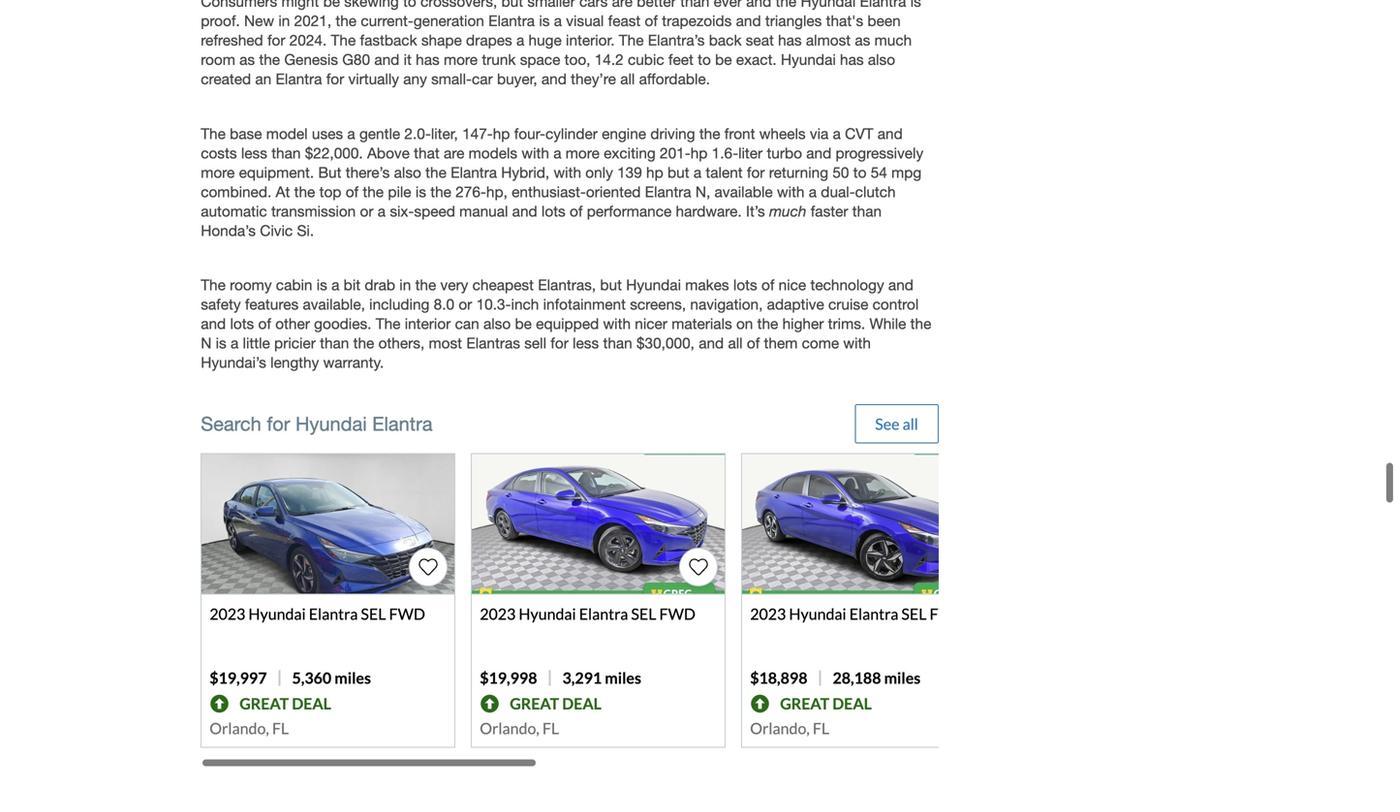 Task type: locate. For each thing, give the bounding box(es) containing it.
all right see
[[903, 414, 919, 433]]

2 horizontal spatial great deal
[[781, 694, 872, 713]]

much right it's
[[770, 202, 807, 220]]

base
[[230, 125, 262, 142]]

sel up '3,291 miles'
[[631, 604, 657, 623]]

for down liter
[[747, 164, 765, 181]]

2 horizontal spatial be
[[716, 51, 732, 68]]

1 great deal from the left
[[240, 694, 331, 713]]

1 2023 from the left
[[210, 604, 246, 623]]

shape
[[422, 32, 462, 49]]

as
[[855, 32, 871, 49], [240, 51, 255, 68]]

visual
[[566, 12, 604, 30]]

1 horizontal spatial or
[[459, 296, 472, 313]]

1 horizontal spatial 2023 hyundai elantra sel fwd
[[480, 604, 696, 623]]

great deal down '28,188'
[[781, 694, 872, 713]]

miles right '28,188'
[[885, 668, 921, 687]]

it's
[[746, 202, 766, 220]]

orlando, for $19,997
[[210, 719, 269, 737]]

with up enthusiast-
[[554, 164, 582, 181]]

0 vertical spatial all
[[621, 70, 635, 88]]

2 horizontal spatial orlando, fl
[[750, 719, 830, 737]]

1 vertical spatial be
[[716, 51, 732, 68]]

2 deal from the left
[[562, 694, 602, 713]]

$30,000,
[[637, 335, 695, 352]]

54
[[871, 164, 888, 181]]

2 orlando, from the left
[[480, 719, 540, 737]]

2 vertical spatial hp
[[647, 164, 664, 181]]

sel
[[361, 604, 386, 623], [631, 604, 657, 623], [902, 604, 927, 623]]

to up current-
[[403, 0, 417, 10]]

and down materials
[[699, 335, 724, 352]]

also inside consumers might be skewing to crossovers, but smaller cars are better than ever and the hyundai elantra is proof. new in 2021, the current-generation elantra is a visual feast of trapezoids and triangles that's been refreshed for 2024. the fastback shape drapes a huge interior. the elantra's back seat has almost as much room as the genesis g80 and it has more trunk space too, 14.2 cubic feet to be exact. hyundai has also created an elantra for virtually any small-car buyer, and they're all affordable.
[[868, 51, 896, 68]]

2023 hyundai elantra sel fwd image for 3,291
[[472, 454, 725, 594]]

2023
[[210, 604, 246, 623], [480, 604, 516, 623], [750, 604, 786, 623]]

much inside consumers might be skewing to crossovers, but smaller cars are better than ever and the hyundai elantra is proof. new in 2021, the current-generation elantra is a visual feast of trapezoids and triangles that's been refreshed for 2024. the fastback shape drapes a huge interior. the elantra's back seat has almost as much room as the genesis g80 and it has more trunk space too, 14.2 cubic feet to be exact. hyundai has also created an elantra for virtually any small-car buyer, and they're all affordable.
[[875, 32, 912, 49]]

uses
[[312, 125, 343, 142]]

much down been
[[875, 32, 912, 49]]

virtually
[[348, 70, 399, 88]]

1 vertical spatial also
[[394, 164, 422, 181]]

of inside consumers might be skewing to crossovers, but smaller cars are better than ever and the hyundai elantra is proof. new in 2021, the current-generation elantra is a visual feast of trapezoids and triangles that's been refreshed for 2024. the fastback shape drapes a huge interior. the elantra's back seat has almost as much room as the genesis g80 and it has more trunk space too, 14.2 cubic feet to be exact. hyundai has also created an elantra for virtually any small-car buyer, and they're all affordable.
[[645, 12, 658, 30]]

all down 14.2
[[621, 70, 635, 88]]

0 horizontal spatial great deal
[[240, 694, 331, 713]]

smaller
[[528, 0, 576, 10]]

2 sel from the left
[[631, 604, 657, 623]]

0 vertical spatial much
[[875, 32, 912, 49]]

or inside the roomy cabin is a bit drab in the very cheapest elantras, but hyundai makes lots of nice technology and safety features available, including 8.0 or 10.3-inch infotainment screens, navigation, adaptive cruise control and lots of other goodies. the interior can also be equipped with nicer materials on the higher trims. while the n is a little pricier than the others, most elantras sell for less than $30,000, and all of them come with hyundai's lengthy warranty.
[[459, 296, 472, 313]]

0 horizontal spatial 2023 hyundai elantra sel fwd
[[210, 604, 426, 623]]

but
[[318, 164, 342, 181]]

1 vertical spatial much
[[770, 202, 807, 220]]

orlando, fl down $18,898 at the bottom right of the page
[[750, 719, 830, 737]]

0 horizontal spatial are
[[444, 144, 465, 162]]

0 horizontal spatial but
[[502, 0, 524, 10]]

has down triangles on the right of the page
[[779, 32, 802, 49]]

is inside the base model uses a gentle 2.0-liter, 147-hp four-cylinder engine driving the front wheels via a cvt and costs less than $22,000. above that are models with a more exciting 201-hp 1.6-liter turbo and progressively more equipment. but there's also the elantra hybrid, with only 139 hp but a talent for returning 50 to 54 mpg combined. at the top of the pile is the 276-hp, enthusiast-oriented elantra n, available with a dual-clutch automatic transmission or a six-speed manual and lots of performance hardware. it's
[[416, 183, 427, 201]]

drab
[[365, 276, 396, 294]]

2 vertical spatial also
[[484, 315, 511, 333]]

1 horizontal spatial deal
[[562, 694, 602, 713]]

3 fl from the left
[[813, 719, 830, 737]]

3 great from the left
[[781, 694, 830, 713]]

2023 hyundai elantra sel fwd image for 5,360
[[202, 454, 455, 594]]

as down refreshed
[[240, 51, 255, 68]]

orlando, fl
[[210, 719, 289, 737], [480, 719, 559, 737], [750, 719, 830, 737]]

1 miles from the left
[[335, 668, 371, 687]]

room
[[201, 51, 235, 68]]

1 vertical spatial in
[[400, 276, 411, 294]]

1 horizontal spatial but
[[600, 276, 622, 294]]

makes
[[686, 276, 730, 294]]

orlando, fl for $18,898
[[750, 719, 830, 737]]

2 horizontal spatial has
[[840, 51, 864, 68]]

1 horizontal spatial lots
[[542, 202, 566, 220]]

sel for 3,291 miles
[[631, 604, 657, 623]]

276-
[[456, 183, 487, 201]]

more up small- at the top of the page
[[444, 51, 478, 68]]

in
[[279, 12, 290, 30], [400, 276, 411, 294]]

deal
[[292, 694, 331, 713], [562, 694, 602, 713], [833, 694, 872, 713]]

great for $18,898
[[781, 694, 830, 713]]

2 2023 hyundai elantra sel fwd from the left
[[480, 604, 696, 623]]

fl for 5,360
[[272, 719, 289, 737]]

0 horizontal spatial fwd
[[389, 604, 426, 623]]

201-
[[660, 144, 691, 162]]

1 fl from the left
[[272, 719, 289, 737]]

hp left 1.6-
[[691, 144, 708, 162]]

elantra up the 276-
[[451, 164, 497, 181]]

0 vertical spatial lots
[[542, 202, 566, 220]]

orlando,
[[210, 719, 269, 737], [480, 719, 540, 737], [750, 719, 810, 737]]

2 vertical spatial all
[[903, 414, 919, 433]]

2 vertical spatial to
[[854, 164, 867, 181]]

3 miles from the left
[[885, 668, 921, 687]]

be inside the roomy cabin is a bit drab in the very cheapest elantras, but hyundai makes lots of nice technology and safety features available, including 8.0 or 10.3-inch infotainment screens, navigation, adaptive cruise control and lots of other goodies. the interior can also be equipped with nicer materials on the higher trims. while the n is a little pricier than the others, most elantras sell for less than $30,000, and all of them come with hyundai's lengthy warranty.
[[515, 315, 532, 333]]

very
[[441, 276, 469, 294]]

1 horizontal spatial fl
[[543, 719, 559, 737]]

2023 for $18,898
[[750, 604, 786, 623]]

1 vertical spatial or
[[459, 296, 472, 313]]

1 horizontal spatial 2023
[[480, 604, 516, 623]]

materials
[[672, 315, 733, 333]]

are down liter,
[[444, 144, 465, 162]]

with down four- on the top left of page
[[522, 144, 550, 162]]

1 horizontal spatial miles
[[605, 668, 642, 687]]

elantra down warranty.
[[372, 412, 433, 435]]

g80
[[342, 51, 370, 68]]

that
[[414, 144, 440, 162]]

5,360 miles
[[292, 668, 371, 687]]

0 vertical spatial are
[[612, 0, 633, 10]]

1 vertical spatial hp
[[691, 144, 708, 162]]

1 fwd from the left
[[389, 604, 426, 623]]

to
[[403, 0, 417, 10], [698, 51, 711, 68], [854, 164, 867, 181]]

dual-
[[821, 183, 856, 201]]

see all
[[876, 414, 919, 433]]

1 2023 hyundai elantra sel fwd from the left
[[210, 604, 426, 623]]

2 horizontal spatial sel
[[902, 604, 927, 623]]

0 vertical spatial to
[[403, 0, 417, 10]]

and down fastback
[[375, 51, 400, 68]]

2 horizontal spatial miles
[[885, 668, 921, 687]]

great down $18,898 at the bottom right of the page
[[781, 694, 830, 713]]

deal down "5,360"
[[292, 694, 331, 713]]

1 vertical spatial all
[[728, 335, 743, 352]]

0 horizontal spatial more
[[201, 164, 235, 181]]

2023 for $19,997
[[210, 604, 246, 623]]

1 vertical spatial but
[[668, 164, 690, 181]]

3 deal from the left
[[833, 694, 872, 713]]

3 orlando, fl from the left
[[750, 719, 830, 737]]

the up costs
[[201, 125, 226, 142]]

on
[[737, 315, 754, 333]]

be
[[323, 0, 340, 10], [716, 51, 732, 68], [515, 315, 532, 333]]

0 vertical spatial be
[[323, 0, 340, 10]]

miles right the 3,291
[[605, 668, 642, 687]]

2 horizontal spatial more
[[566, 144, 600, 162]]

1 horizontal spatial has
[[779, 32, 802, 49]]

si.
[[297, 222, 314, 239]]

2 horizontal spatial deal
[[833, 694, 872, 713]]

equipped
[[536, 315, 599, 333]]

technology
[[811, 276, 885, 294]]

better
[[637, 0, 676, 10]]

0 vertical spatial but
[[502, 0, 524, 10]]

0 vertical spatial less
[[241, 144, 267, 162]]

all
[[621, 70, 635, 88], [728, 335, 743, 352], [903, 414, 919, 433]]

hp
[[493, 125, 510, 142], [691, 144, 708, 162], [647, 164, 664, 181]]

less
[[241, 144, 267, 162], [573, 335, 599, 352]]

2 vertical spatial be
[[515, 315, 532, 333]]

0 horizontal spatial much
[[770, 202, 807, 220]]

2 2023 hyundai elantra sel fwd image from the left
[[472, 454, 725, 594]]

also inside the roomy cabin is a bit drab in the very cheapest elantras, but hyundai makes lots of nice technology and safety features available, including 8.0 or 10.3-inch infotainment screens, navigation, adaptive cruise control and lots of other goodies. the interior can also be equipped with nicer materials on the higher trims. while the n is a little pricier than the others, most elantras sell for less than $30,000, and all of them come with hyundai's lengthy warranty.
[[484, 315, 511, 333]]

0 horizontal spatial miles
[[335, 668, 371, 687]]

1 great from the left
[[240, 694, 289, 713]]

2 horizontal spatial fl
[[813, 719, 830, 737]]

0 vertical spatial in
[[279, 12, 290, 30]]

car
[[472, 70, 493, 88]]

to right feet
[[698, 51, 711, 68]]

interior
[[405, 315, 451, 333]]

2 great deal from the left
[[510, 694, 602, 713]]

trunk
[[482, 51, 516, 68]]

1 vertical spatial less
[[573, 335, 599, 352]]

orlando, for $19,998
[[480, 719, 540, 737]]

1 horizontal spatial in
[[400, 276, 411, 294]]

the down there's
[[363, 183, 384, 201]]

0 horizontal spatial all
[[621, 70, 635, 88]]

sel up 28,188 miles
[[902, 604, 927, 623]]

3 2023 from the left
[[750, 604, 786, 623]]

1 horizontal spatial more
[[444, 51, 478, 68]]

all inside consumers might be skewing to crossovers, but smaller cars are better than ever and the hyundai elantra is proof. new in 2021, the current-generation elantra is a visual feast of trapezoids and triangles that's been refreshed for 2024. the fastback shape drapes a huge interior. the elantra's back seat has almost as much room as the genesis g80 and it has more trunk space too, 14.2 cubic feet to be exact. hyundai has also created an elantra for virtually any small-car buyer, and they're all affordable.
[[621, 70, 635, 88]]

2023 hyundai elantra sel fwd up "5,360"
[[210, 604, 426, 623]]

genesis
[[284, 51, 338, 68]]

transmission
[[271, 202, 356, 220]]

2 miles from the left
[[605, 668, 642, 687]]

in down 'might'
[[279, 12, 290, 30]]

3,291
[[563, 668, 602, 687]]

3 2023 hyundai elantra sel fwd image from the left
[[743, 454, 996, 594]]

be down back
[[716, 51, 732, 68]]

deal down the 3,291
[[562, 694, 602, 713]]

0 horizontal spatial orlando,
[[210, 719, 269, 737]]

orlando, fl down $19,997
[[210, 719, 289, 737]]

the down including at top left
[[376, 315, 401, 333]]

has right it on the left top of the page
[[416, 51, 440, 68]]

3 2023 hyundai elantra sel fwd from the left
[[750, 604, 966, 623]]

to inside the base model uses a gentle 2.0-liter, 147-hp four-cylinder engine driving the front wheels via a cvt and costs less than $22,000. above that are models with a more exciting 201-hp 1.6-liter turbo and progressively more equipment. but there's also the elantra hybrid, with only 139 hp but a talent for returning 50 to 54 mpg combined. at the top of the pile is the 276-hp, enthusiast-oriented elantra n, available with a dual-clutch automatic transmission or a six-speed manual and lots of performance hardware. it's
[[854, 164, 867, 181]]

great down $19,998
[[510, 694, 559, 713]]

and down via
[[807, 144, 832, 162]]

great for $19,997
[[240, 694, 289, 713]]

of down on
[[747, 335, 760, 352]]

pile
[[388, 183, 412, 201]]

less down base on the left of the page
[[241, 144, 267, 162]]

2023 for $19,998
[[480, 604, 516, 623]]

2 horizontal spatial 2023
[[750, 604, 786, 623]]

2023 hyundai elantra sel fwd for 28,188
[[750, 604, 966, 623]]

1 horizontal spatial great
[[510, 694, 559, 713]]

the up speed
[[431, 183, 452, 201]]

but left smaller
[[502, 0, 524, 10]]

for
[[267, 32, 285, 49], [326, 70, 344, 88], [747, 164, 765, 181], [551, 335, 569, 352], [267, 412, 290, 435]]

3 fwd from the left
[[930, 604, 966, 623]]

2 horizontal spatial but
[[668, 164, 690, 181]]

any
[[404, 70, 427, 88]]

liter,
[[431, 125, 458, 142]]

space
[[520, 51, 561, 68]]

2 orlando, fl from the left
[[480, 719, 559, 737]]

at
[[276, 183, 290, 201]]

2 great from the left
[[510, 694, 559, 713]]

more down cylinder
[[566, 144, 600, 162]]

also up pile
[[394, 164, 422, 181]]

0 horizontal spatial 2023
[[210, 604, 246, 623]]

1 horizontal spatial also
[[484, 315, 511, 333]]

2023 up $19,997
[[210, 604, 246, 623]]

hyundai inside the roomy cabin is a bit drab in the very cheapest elantras, but hyundai makes lots of nice technology and safety features available, including 8.0 or 10.3-inch infotainment screens, navigation, adaptive cruise control and lots of other goodies. the interior can also be equipped with nicer materials on the higher trims. while the n is a little pricier than the others, most elantras sell for less than $30,000, and all of them come with hyundai's lengthy warranty.
[[626, 276, 681, 294]]

1 sel from the left
[[361, 604, 386, 623]]

elantra
[[860, 0, 907, 10], [489, 12, 535, 30], [276, 70, 322, 88], [451, 164, 497, 181], [645, 183, 692, 201], [372, 412, 433, 435], [309, 604, 358, 623], [579, 604, 629, 623], [850, 604, 899, 623]]

2024.
[[290, 32, 327, 49]]

147-
[[462, 125, 493, 142]]

3 great deal from the left
[[781, 694, 872, 713]]

2 2023 from the left
[[480, 604, 516, 623]]

1 horizontal spatial fwd
[[660, 604, 696, 623]]

orlando, down $19,997
[[210, 719, 269, 737]]

but down 201-
[[668, 164, 690, 181]]

0 horizontal spatial in
[[279, 12, 290, 30]]

2 fwd from the left
[[660, 604, 696, 623]]

great deal for 5,360
[[240, 694, 331, 713]]

interior.
[[566, 32, 615, 49]]

feast
[[608, 12, 641, 30]]

consumers
[[201, 0, 277, 10]]

and
[[747, 0, 772, 10], [736, 12, 762, 30], [375, 51, 400, 68], [542, 70, 567, 88], [878, 125, 903, 142], [807, 144, 832, 162], [512, 202, 538, 220], [889, 276, 914, 294], [201, 315, 226, 333], [699, 335, 724, 352]]

be down inch
[[515, 315, 532, 333]]

consumers might be skewing to crossovers, but smaller cars are better than ever and the hyundai elantra is proof. new in 2021, the current-generation elantra is a visual feast of trapezoids and triangles that's been refreshed for 2024. the fastback shape drapes a huge interior. the elantra's back seat has almost as much room as the genesis g80 and it has more trunk space too, 14.2 cubic feet to be exact. hyundai has also created an elantra for virtually any small-car buyer, and they're all affordable.
[[201, 0, 922, 88]]

2023 up $18,898 at the bottom right of the page
[[750, 604, 786, 623]]

four-
[[514, 125, 546, 142]]

2 horizontal spatial 2023 hyundai elantra sel fwd
[[750, 604, 966, 623]]

fwd for 3,291 miles
[[660, 604, 696, 623]]

than up trapezoids
[[681, 0, 710, 10]]

1 horizontal spatial all
[[728, 335, 743, 352]]

but inside the base model uses a gentle 2.0-liter, 147-hp four-cylinder engine driving the front wheels via a cvt and costs less than $22,000. above that are models with a more exciting 201-hp 1.6-liter turbo and progressively more equipment. but there's also the elantra hybrid, with only 139 hp but a talent for returning 50 to 54 mpg combined. at the top of the pile is the 276-hp, enthusiast-oriented elantra n, available with a dual-clutch automatic transmission or a six-speed manual and lots of performance hardware. it's
[[668, 164, 690, 181]]

or up can
[[459, 296, 472, 313]]

miles for 28,188 miles
[[885, 668, 921, 687]]

2 horizontal spatial fwd
[[930, 604, 966, 623]]

orlando, fl down $19,998
[[480, 719, 559, 737]]

less inside the roomy cabin is a bit drab in the very cheapest elantras, but hyundai makes lots of nice technology and safety features available, including 8.0 or 10.3-inch infotainment screens, navigation, adaptive cruise control and lots of other goodies. the interior can also be equipped with nicer materials on the higher trims. while the n is a little pricier than the others, most elantras sell for less than $30,000, and all of them come with hyundai's lengthy warranty.
[[573, 335, 599, 352]]

0 horizontal spatial fl
[[272, 719, 289, 737]]

for inside the base model uses a gentle 2.0-liter, 147-hp four-cylinder engine driving the front wheels via a cvt and costs less than $22,000. above that are models with a more exciting 201-hp 1.6-liter turbo and progressively more equipment. but there's also the elantra hybrid, with only 139 hp but a talent for returning 50 to 54 mpg combined. at the top of the pile is the 276-hp, enthusiast-oriented elantra n, available with a dual-clutch automatic transmission or a six-speed manual and lots of performance hardware. it's
[[747, 164, 765, 181]]

elantra down genesis
[[276, 70, 322, 88]]

a left huge
[[517, 32, 525, 49]]

2021,
[[294, 12, 332, 30]]

as down that's
[[855, 32, 871, 49]]

2023 hyundai elantra sel fwd up the 3,291
[[480, 604, 696, 623]]

fastback
[[360, 32, 417, 49]]

28,188 miles
[[833, 668, 921, 687]]

1 horizontal spatial orlando,
[[480, 719, 540, 737]]

but up infotainment
[[600, 276, 622, 294]]

2 vertical spatial but
[[600, 276, 622, 294]]

0 horizontal spatial deal
[[292, 694, 331, 713]]

2023 hyundai elantra sel fwd image
[[202, 454, 455, 594], [472, 454, 725, 594], [743, 454, 996, 594]]

hyundai
[[801, 0, 856, 10], [781, 51, 836, 68], [626, 276, 681, 294], [296, 412, 367, 435], [249, 604, 306, 623], [519, 604, 576, 623], [789, 604, 847, 623]]

0 horizontal spatial orlando, fl
[[210, 719, 289, 737]]

0 horizontal spatial to
[[403, 0, 417, 10]]

sel up 5,360 miles
[[361, 604, 386, 623]]

2023 up $19,998
[[480, 604, 516, 623]]

the up 1.6-
[[700, 125, 721, 142]]

1 horizontal spatial much
[[875, 32, 912, 49]]

lots
[[542, 202, 566, 220], [734, 276, 758, 294], [230, 315, 254, 333]]

1 horizontal spatial orlando, fl
[[480, 719, 559, 737]]

2 horizontal spatial to
[[854, 164, 867, 181]]

3 sel from the left
[[902, 604, 927, 623]]

0 horizontal spatial sel
[[361, 604, 386, 623]]

1 2023 hyundai elantra sel fwd image from the left
[[202, 454, 455, 594]]

the
[[331, 32, 356, 49], [619, 32, 644, 49], [201, 125, 226, 142], [201, 276, 226, 294], [376, 315, 401, 333]]

0 vertical spatial or
[[360, 202, 374, 220]]

2 fl from the left
[[543, 719, 559, 737]]

0 horizontal spatial hp
[[493, 125, 510, 142]]

0 horizontal spatial 2023 hyundai elantra sel fwd image
[[202, 454, 455, 594]]

1 orlando, from the left
[[210, 719, 269, 737]]

with down returning
[[777, 183, 805, 201]]

with down trims.
[[844, 335, 871, 352]]

are inside consumers might be skewing to crossovers, but smaller cars are better than ever and the hyundai elantra is proof. new in 2021, the current-generation elantra is a visual feast of trapezoids and triangles that's been refreshed for 2024. the fastback shape drapes a huge interior. the elantra's back seat has almost as much room as the genesis g80 and it has more trunk space too, 14.2 cubic feet to be exact. hyundai has also created an elantra for virtually any small-car buyer, and they're all affordable.
[[612, 0, 633, 10]]

the
[[776, 0, 797, 10], [336, 12, 357, 30], [259, 51, 280, 68], [700, 125, 721, 142], [426, 164, 447, 181], [294, 183, 315, 201], [363, 183, 384, 201], [431, 183, 452, 201], [415, 276, 436, 294], [758, 315, 779, 333], [911, 315, 932, 333], [353, 335, 374, 352]]

orlando, down $18,898 at the bottom right of the page
[[750, 719, 810, 737]]

or
[[360, 202, 374, 220], [459, 296, 472, 313]]

1 horizontal spatial less
[[573, 335, 599, 352]]

hyundai up the 3,291
[[519, 604, 576, 623]]

0 vertical spatial also
[[868, 51, 896, 68]]

elantra up 28,188 miles
[[850, 604, 899, 623]]

hyundai up that's
[[801, 0, 856, 10]]

than down model
[[272, 144, 301, 162]]

orlando, fl for $19,998
[[480, 719, 559, 737]]

great down $19,997
[[240, 694, 289, 713]]

including
[[369, 296, 430, 313]]

2 horizontal spatial orlando,
[[750, 719, 810, 737]]

2023 hyundai elantra sel fwd up '28,188'
[[750, 604, 966, 623]]

3 orlando, from the left
[[750, 719, 810, 737]]

more down costs
[[201, 164, 235, 181]]

1.6-
[[712, 144, 739, 162]]

1 horizontal spatial are
[[612, 0, 633, 10]]

1 horizontal spatial hp
[[647, 164, 664, 181]]

0 horizontal spatial also
[[394, 164, 422, 181]]

1 deal from the left
[[292, 694, 331, 713]]

sel for 28,188 miles
[[902, 604, 927, 623]]

1 vertical spatial lots
[[734, 276, 758, 294]]

5,360
[[292, 668, 332, 687]]

the base model uses a gentle 2.0-liter, 147-hp four-cylinder engine driving the front wheels via a cvt and costs less than $22,000. above that are models with a more exciting 201-hp 1.6-liter turbo and progressively more equipment. but there's also the elantra hybrid, with only 139 hp but a talent for returning 50 to 54 mpg combined. at the top of the pile is the 276-hp, enthusiast-oriented elantra n, available with a dual-clutch automatic transmission or a six-speed manual and lots of performance hardware. it's
[[201, 125, 924, 220]]

1 horizontal spatial sel
[[631, 604, 657, 623]]

2 horizontal spatial all
[[903, 414, 919, 433]]

fwd
[[389, 604, 426, 623], [660, 604, 696, 623], [930, 604, 966, 623]]

2 horizontal spatial also
[[868, 51, 896, 68]]

0 horizontal spatial less
[[241, 144, 267, 162]]

cvt
[[845, 125, 874, 142]]

1 orlando, fl from the left
[[210, 719, 289, 737]]

ever
[[714, 0, 743, 10]]

great deal for 3,291
[[510, 694, 602, 713]]

lots up little
[[230, 315, 254, 333]]

2 vertical spatial lots
[[230, 315, 254, 333]]

than down clutch
[[853, 202, 882, 220]]

2 horizontal spatial 2023 hyundai elantra sel fwd image
[[743, 454, 996, 594]]



Task type: describe. For each thing, give the bounding box(es) containing it.
lots inside the base model uses a gentle 2.0-liter, 147-hp four-cylinder engine driving the front wheels via a cvt and costs less than $22,000. above that are models with a more exciting 201-hp 1.6-liter turbo and progressively more equipment. but there's also the elantra hybrid, with only 139 hp but a talent for returning 50 to 54 mpg combined. at the top of the pile is the 276-hp, enthusiast-oriented elantra n, available with a dual-clutch automatic transmission or a six-speed manual and lots of performance hardware. it's
[[542, 202, 566, 220]]

all inside the roomy cabin is a bit drab in the very cheapest elantras, but hyundai makes lots of nice technology and safety features available, including 8.0 or 10.3-inch infotainment screens, navigation, adaptive cruise control and lots of other goodies. the interior can also be equipped with nicer materials on the higher trims. while the n is a little pricier than the others, most elantras sell for less than $30,000, and all of them come with hyundai's lengthy warranty.
[[728, 335, 743, 352]]

pricier
[[274, 335, 316, 352]]

proof.
[[201, 12, 240, 30]]

and up control
[[889, 276, 914, 294]]

$19,997
[[210, 668, 267, 687]]

a down cylinder
[[554, 144, 562, 162]]

can
[[455, 315, 480, 333]]

elantra up been
[[860, 0, 907, 10]]

fl for 3,291
[[543, 719, 559, 737]]

the inside the base model uses a gentle 2.0-liter, 147-hp four-cylinder engine driving the front wheels via a cvt and costs less than $22,000. above that are models with a more exciting 201-hp 1.6-liter turbo and progressively more equipment. but there's also the elantra hybrid, with only 139 hp but a talent for returning 50 to 54 mpg combined. at the top of the pile is the 276-hp, enthusiast-oriented elantra n, available with a dual-clutch automatic transmission or a six-speed manual and lots of performance hardware. it's
[[201, 125, 226, 142]]

2023 hyundai elantra sel fwd for 5,360
[[210, 604, 426, 623]]

hyundai's
[[201, 354, 266, 371]]

small-
[[431, 70, 472, 88]]

for right search
[[267, 412, 290, 435]]

others,
[[379, 335, 425, 352]]

the up triangles on the right of the page
[[776, 0, 797, 10]]

the up an
[[259, 51, 280, 68]]

nicer
[[635, 315, 668, 333]]

in inside consumers might be skewing to crossovers, but smaller cars are better than ever and the hyundai elantra is proof. new in 2021, the current-generation elantra is a visual feast of trapezoids and triangles that's been refreshed for 2024. the fastback shape drapes a huge interior. the elantra's back seat has almost as much room as the genesis g80 and it has more trunk space too, 14.2 cubic feet to be exact. hyundai has also created an elantra for virtually any small-car buyer, and they're all affordable.
[[279, 12, 290, 30]]

of right "top"
[[346, 183, 359, 201]]

exact.
[[737, 51, 777, 68]]

and up seat
[[736, 12, 762, 30]]

the down feast
[[619, 32, 644, 49]]

0 vertical spatial hp
[[493, 125, 510, 142]]

performance
[[587, 202, 672, 220]]

there's
[[346, 164, 390, 181]]

search
[[201, 412, 262, 435]]

returning
[[769, 164, 829, 181]]

elantra up '3,291 miles'
[[579, 604, 629, 623]]

fwd for 28,188 miles
[[930, 604, 966, 623]]

elantras
[[467, 335, 520, 352]]

elantra's
[[648, 32, 705, 49]]

sel for 5,360 miles
[[361, 604, 386, 623]]

1 vertical spatial to
[[698, 51, 711, 68]]

hyundai down warranty.
[[296, 412, 367, 435]]

the up safety
[[201, 276, 226, 294]]

than inside consumers might be skewing to crossovers, but smaller cars are better than ever and the hyundai elantra is proof. new in 2021, the current-generation elantra is a visual feast of trapezoids and triangles that's been refreshed for 2024. the fastback shape drapes a huge interior. the elantra's back seat has almost as much room as the genesis g80 and it has more trunk space too, 14.2 cubic feet to be exact. hyundai has also created an elantra for virtually any small-car buyer, and they're all affordable.
[[681, 0, 710, 10]]

the down skewing at the left of page
[[336, 12, 357, 30]]

and up n
[[201, 315, 226, 333]]

a up hyundai's on the left of the page
[[231, 335, 239, 352]]

a left "bit"
[[332, 276, 340, 294]]

2.0-
[[405, 125, 431, 142]]

fl for 28,188
[[813, 719, 830, 737]]

turbo
[[767, 144, 803, 162]]

than down the goodies.
[[320, 335, 349, 352]]

search for hyundai elantra
[[201, 412, 433, 435]]

elantra up 5,360 miles
[[309, 604, 358, 623]]

0 horizontal spatial has
[[416, 51, 440, 68]]

hardware.
[[676, 202, 742, 220]]

for down new
[[267, 32, 285, 49]]

but inside the roomy cabin is a bit drab in the very cheapest elantras, but hyundai makes lots of nice technology and safety features available, including 8.0 or 10.3-inch infotainment screens, navigation, adaptive cruise control and lots of other goodies. the interior can also be equipped with nicer materials on the higher trims. while the n is a little pricier than the others, most elantras sell for less than $30,000, and all of them come with hyundai's lengthy warranty.
[[600, 276, 622, 294]]

come
[[802, 335, 840, 352]]

are inside the base model uses a gentle 2.0-liter, 147-hp four-cylinder engine driving the front wheels via a cvt and costs less than $22,000. above that are models with a more exciting 201-hp 1.6-liter turbo and progressively more equipment. but there's also the elantra hybrid, with only 139 hp but a talent for returning 50 to 54 mpg combined. at the top of the pile is the 276-hp, enthusiast-oriented elantra n, available with a dual-clutch automatic transmission or a six-speed manual and lots of performance hardware. it's
[[444, 144, 465, 162]]

talent
[[706, 164, 743, 181]]

miles for 3,291 miles
[[605, 668, 642, 687]]

than left $30,000,
[[603, 335, 633, 352]]

the up 8.0
[[415, 276, 436, 294]]

2 vertical spatial more
[[201, 164, 235, 181]]

screens,
[[630, 296, 686, 313]]

manual
[[460, 202, 508, 220]]

features
[[245, 296, 299, 313]]

front
[[725, 125, 756, 142]]

great deal for 28,188
[[781, 694, 872, 713]]

driving
[[651, 125, 696, 142]]

less inside the base model uses a gentle 2.0-liter, 147-hp four-cylinder engine driving the front wheels via a cvt and costs less than $22,000. above that are models with a more exciting 201-hp 1.6-liter turbo and progressively more equipment. but there's also the elantra hybrid, with only 139 hp but a talent for returning 50 to 54 mpg combined. at the top of the pile is the 276-hp, enthusiast-oriented elantra n, available with a dual-clutch automatic transmission or a six-speed manual and lots of performance hardware. it's
[[241, 144, 267, 162]]

elantra left n,
[[645, 183, 692, 201]]

$19,998
[[480, 668, 538, 687]]

also inside the base model uses a gentle 2.0-liter, 147-hp four-cylinder engine driving the front wheels via a cvt and costs less than $22,000. above that are models with a more exciting 201-hp 1.6-liter turbo and progressively more equipment. but there's also the elantra hybrid, with only 139 hp but a talent for returning 50 to 54 mpg combined. at the top of the pile is the 276-hp, enthusiast-oriented elantra n, available with a dual-clutch automatic transmission or a six-speed manual and lots of performance hardware. it's
[[394, 164, 422, 181]]

the down the that
[[426, 164, 447, 181]]

honda's
[[201, 222, 256, 239]]

hp,
[[487, 183, 508, 201]]

safety
[[201, 296, 241, 313]]

and up the progressively
[[878, 125, 903, 142]]

0 horizontal spatial as
[[240, 51, 255, 68]]

hyundai up "5,360"
[[249, 604, 306, 623]]

that's
[[827, 12, 864, 30]]

combined.
[[201, 183, 272, 201]]

costs
[[201, 144, 237, 162]]

navigation,
[[691, 296, 763, 313]]

a up n,
[[694, 164, 702, 181]]

liter
[[739, 144, 763, 162]]

cubic
[[628, 51, 665, 68]]

models
[[469, 144, 518, 162]]

equipment.
[[239, 164, 314, 181]]

deal for 5,360 miles
[[292, 694, 331, 713]]

deal for 28,188 miles
[[833, 694, 872, 713]]

0 horizontal spatial be
[[323, 0, 340, 10]]

n,
[[696, 183, 711, 201]]

above
[[367, 144, 410, 162]]

warranty.
[[323, 354, 384, 371]]

might
[[282, 0, 319, 10]]

14.2
[[595, 51, 624, 68]]

a left six-
[[378, 202, 386, 220]]

2023 hyundai elantra sel fwd for 3,291
[[480, 604, 696, 623]]

inch
[[511, 296, 539, 313]]

adaptive
[[767, 296, 825, 313]]

oriented
[[586, 183, 641, 201]]

triangles
[[766, 12, 822, 30]]

current-
[[361, 12, 414, 30]]

2 horizontal spatial hp
[[691, 144, 708, 162]]

than inside the base model uses a gentle 2.0-liter, 147-hp four-cylinder engine driving the front wheels via a cvt and costs less than $22,000. above that are models with a more exciting 201-hp 1.6-liter turbo and progressively more equipment. but there's also the elantra hybrid, with only 139 hp but a talent for returning 50 to 54 mpg combined. at the top of the pile is the 276-hp, enthusiast-oriented elantra n, available with a dual-clutch automatic transmission or a six-speed manual and lots of performance hardware. it's
[[272, 144, 301, 162]]

1 vertical spatial more
[[566, 144, 600, 162]]

see
[[876, 414, 900, 433]]

the up warranty.
[[353, 335, 374, 352]]

deal for 3,291 miles
[[562, 694, 602, 713]]

and down the 'space'
[[542, 70, 567, 88]]

2 horizontal spatial lots
[[734, 276, 758, 294]]

refreshed
[[201, 32, 263, 49]]

50
[[833, 164, 850, 181]]

with left nicer
[[603, 315, 631, 333]]

10.3-
[[477, 296, 511, 313]]

$22,000.
[[305, 144, 363, 162]]

orlando, for $18,898
[[750, 719, 810, 737]]

speed
[[414, 202, 456, 220]]

new
[[244, 12, 274, 30]]

faster than honda's civic si.
[[201, 202, 882, 239]]

the up g80
[[331, 32, 356, 49]]

of down features
[[258, 315, 271, 333]]

mpg
[[892, 164, 922, 181]]

exciting
[[604, 144, 656, 162]]

more inside consumers might be skewing to crossovers, but smaller cars are better than ever and the hyundai elantra is proof. new in 2021, the current-generation elantra is a visual feast of trapezoids and triangles that's been refreshed for 2024. the fastback shape drapes a huge interior. the elantra's back seat has almost as much room as the genesis g80 and it has more trunk space too, 14.2 cubic feet to be exact. hyundai has also created an elantra for virtually any small-car buyer, and they're all affordable.
[[444, 51, 478, 68]]

a right uses at top
[[347, 125, 355, 142]]

but inside consumers might be skewing to crossovers, but smaller cars are better than ever and the hyundai elantra is proof. new in 2021, the current-generation elantra is a visual feast of trapezoids and triangles that's been refreshed for 2024. the fastback shape drapes a huge interior. the elantra's back seat has almost as much room as the genesis g80 and it has more trunk space too, 14.2 cubic feet to be exact. hyundai has also created an elantra for virtually any small-car buyer, and they're all affordable.
[[502, 0, 524, 10]]

only
[[586, 164, 613, 181]]

orlando, fl for $19,997
[[210, 719, 289, 737]]

too,
[[565, 51, 591, 68]]

sell
[[525, 335, 547, 352]]

28,188
[[833, 668, 882, 687]]

see all link
[[855, 404, 939, 444]]

than inside faster than honda's civic si.
[[853, 202, 882, 220]]

hyundai down almost
[[781, 51, 836, 68]]

almost
[[806, 32, 851, 49]]

the down control
[[911, 315, 932, 333]]

and down enthusiast-
[[512, 202, 538, 220]]

miles for 5,360 miles
[[335, 668, 371, 687]]

engine
[[602, 125, 647, 142]]

huge
[[529, 32, 562, 49]]

for inside the roomy cabin is a bit drab in the very cheapest elantras, but hyundai makes lots of nice technology and safety features available, including 8.0 or 10.3-inch infotainment screens, navigation, adaptive cruise control and lots of other goodies. the interior can also be equipped with nicer materials on the higher trims. while the n is a little pricier than the others, most elantras sell for less than $30,000, and all of them come with hyundai's lengthy warranty.
[[551, 335, 569, 352]]

drapes
[[466, 32, 513, 49]]

buyer,
[[497, 70, 538, 88]]

trapezoids
[[662, 12, 732, 30]]

in inside the roomy cabin is a bit drab in the very cheapest elantras, but hyundai makes lots of nice technology and safety features available, including 8.0 or 10.3-inch infotainment screens, navigation, adaptive cruise control and lots of other goodies. the interior can also be equipped with nicer materials on the higher trims. while the n is a little pricier than the others, most elantras sell for less than $30,000, and all of them come with hyundai's lengthy warranty.
[[400, 276, 411, 294]]

and right ever
[[747, 0, 772, 10]]

0 horizontal spatial lots
[[230, 315, 254, 333]]

of down enthusiast-
[[570, 202, 583, 220]]

a down returning
[[809, 183, 817, 201]]

a right via
[[833, 125, 841, 142]]

elantra up 'drapes'
[[489, 12, 535, 30]]

while
[[870, 315, 907, 333]]

of left nice
[[762, 276, 775, 294]]

for down g80
[[326, 70, 344, 88]]

the right on
[[758, 315, 779, 333]]

the up transmission in the left of the page
[[294, 183, 315, 201]]

great for $19,998
[[510, 694, 559, 713]]

gentle
[[360, 125, 401, 142]]

2023 hyundai elantra sel fwd image for 28,188
[[743, 454, 996, 594]]

faster
[[811, 202, 849, 220]]

hyundai up $18,898 at the bottom right of the page
[[789, 604, 847, 623]]

fwd for 5,360 miles
[[389, 604, 426, 623]]

8.0
[[434, 296, 455, 313]]

1 horizontal spatial as
[[855, 32, 871, 49]]

$18,898
[[750, 668, 808, 687]]

roomy
[[230, 276, 272, 294]]

crossovers,
[[421, 0, 498, 10]]

trims.
[[829, 315, 866, 333]]

a down smaller
[[554, 12, 562, 30]]

civic
[[260, 222, 293, 239]]

or inside the base model uses a gentle 2.0-liter, 147-hp four-cylinder engine driving the front wheels via a cvt and costs less than $22,000. above that are models with a more exciting 201-hp 1.6-liter turbo and progressively more equipment. but there's also the elantra hybrid, with only 139 hp but a talent for returning 50 to 54 mpg combined. at the top of the pile is the 276-hp, enthusiast-oriented elantra n, available with a dual-clutch automatic transmission or a six-speed manual and lots of performance hardware. it's
[[360, 202, 374, 220]]

goodies.
[[314, 315, 372, 333]]



Task type: vqa. For each thing, say whether or not it's contained in the screenshot.
rightmost 2022
no



